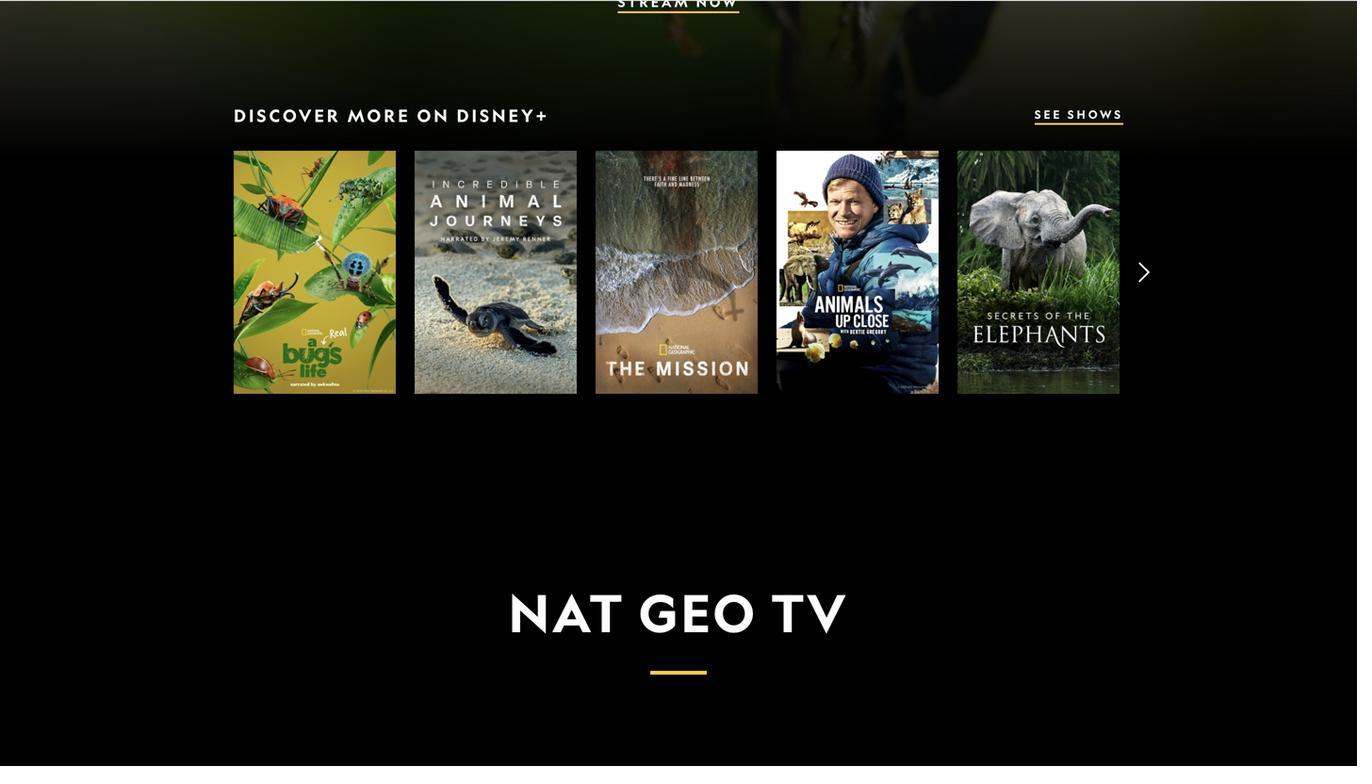 Task type: describe. For each thing, give the bounding box(es) containing it.
3 option from the left
[[596, 151, 758, 394]]

shows
[[1068, 108, 1124, 122]]

discover more on disney+
[[234, 105, 549, 126]]

4 option from the left
[[777, 151, 939, 394]]

disney+
[[457, 105, 549, 126]]

see shows
[[1035, 108, 1124, 122]]

nat
[[509, 581, 625, 645]]

more
[[347, 105, 411, 126]]

discover
[[234, 105, 341, 126]]

5 option from the left
[[958, 151, 1120, 394]]



Task type: vqa. For each thing, say whether or not it's contained in the screenshot.
Around the World by Private Jet
no



Task type: locate. For each thing, give the bounding box(es) containing it.
nat geo tv
[[509, 581, 849, 645]]

1 option from the left
[[234, 151, 396, 394]]

2 option from the left
[[415, 151, 577, 394]]

next image
[[1127, 256, 1159, 289]]

option
[[234, 151, 396, 394], [415, 151, 577, 394], [596, 151, 758, 394], [777, 151, 939, 394], [958, 151, 1120, 394]]

see
[[1035, 108, 1063, 122]]

on
[[417, 105, 450, 126]]

tv
[[771, 581, 849, 645]]

geo
[[639, 581, 758, 645]]

discover more on disney+ element
[[198, 103, 1357, 394]]



